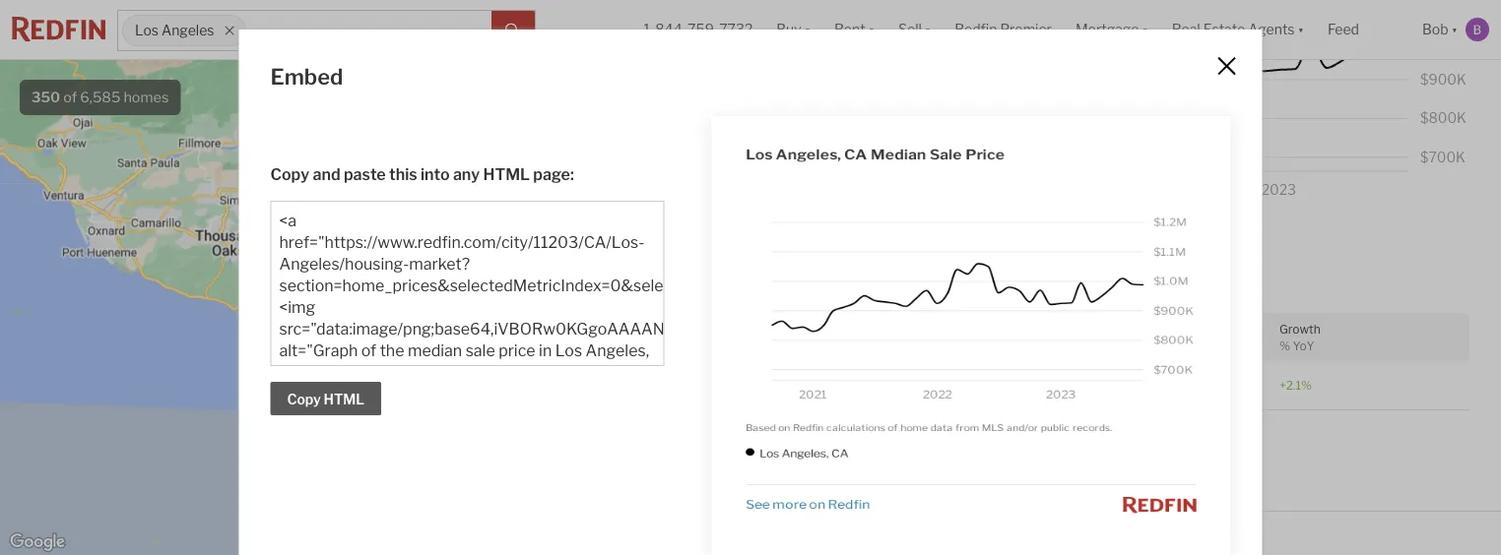 Task type: describe. For each thing, give the bounding box(es) containing it.
225k
[[438, 251, 467, 264]]

0 vertical spatial 1.90m
[[346, 225, 379, 237]]

1.13m down 1.17m on the left top of the page
[[314, 189, 345, 202]]

1.07m
[[383, 240, 416, 253]]

599k
[[453, 256, 483, 269]]

and/or
[[1087, 226, 1124, 240]]

0 vertical spatial 950k
[[287, 201, 317, 214]]

map
[[712, 391, 732, 403]]

2.93m
[[334, 242, 368, 254]]

1 horizontal spatial 1.05m
[[364, 274, 397, 286]]

1 vertical spatial 2.20m
[[386, 261, 419, 274]]

0 horizontal spatial 6.00m
[[276, 225, 311, 238]]

embed button
[[891, 257, 988, 290]]

975k
[[339, 176, 368, 189]]

draw
[[710, 285, 734, 297]]

1-844-759-7732
[[644, 21, 753, 38]]

1 horizontal spatial html
[[483, 165, 530, 184]]

1.13m up 889k at left top
[[285, 202, 315, 215]]

copy and paste this into any html page:
[[270, 165, 574, 184]]

475k
[[378, 178, 407, 191]]

740k
[[392, 247, 421, 260]]

919k
[[403, 310, 431, 323]]

495k
[[325, 225, 355, 238]]

1 vertical spatial 1.80m
[[372, 239, 405, 252]]

submit search image
[[505, 23, 521, 39]]

0 vertical spatial 510k
[[410, 272, 438, 284]]

see
[[794, 451, 823, 470]]

location
[[810, 331, 858, 345]]

1.17m
[[309, 176, 339, 188]]

growth
[[1280, 323, 1321, 337]]

880k
[[428, 326, 458, 339]]

map button
[[698, 362, 747, 411]]

600k
[[427, 323, 457, 336]]

copy for copy and paste this into any html page:
[[270, 165, 309, 184]]

1.95m
[[297, 227, 329, 240]]

1.18m
[[380, 266, 410, 278]]

4.38m
[[445, 252, 480, 265]]

1 vertical spatial 649k
[[393, 247, 423, 260]]

2.65m
[[384, 231, 418, 244]]

825k
[[381, 286, 410, 299]]

924k
[[365, 316, 394, 329]]

0 vertical spatial 875k
[[351, 231, 380, 244]]

records.
[[1162, 226, 1206, 240]]

0 vertical spatial 150k
[[430, 244, 458, 256]]

search
[[683, 89, 726, 106]]

300k
[[456, 278, 487, 291]]

data
[[1003, 226, 1028, 240]]

1 vertical spatial 150k
[[441, 263, 469, 276]]

page:
[[533, 165, 574, 184]]

1 vertical spatial 2.50m
[[353, 285, 388, 298]]

885k
[[377, 287, 407, 300]]

2023
[[1143, 339, 1173, 353]]

0 vertical spatial 1.00m
[[278, 215, 311, 228]]

2 vertical spatial 749k
[[444, 252, 473, 265]]

0 vertical spatial 849k
[[323, 202, 353, 215]]

529k
[[356, 183, 385, 196]]

draw button
[[698, 255, 747, 304]]

1 vertical spatial 510k
[[427, 312, 455, 324]]

los for los angeles, ca
[[826, 379, 846, 393]]

640k
[[419, 281, 449, 293]]

1 vertical spatial 875k
[[359, 275, 388, 287]]

1 vertical spatial angeles,
[[900, 451, 965, 470]]

and
[[313, 165, 340, 184]]

960k
[[437, 239, 467, 252]]

into
[[421, 165, 450, 184]]

1 vertical spatial 1.35m
[[379, 259, 412, 272]]

635k
[[404, 324, 434, 337]]

location sep 2023
[[810, 331, 1173, 353]]

350
[[32, 89, 60, 106]]

0 horizontal spatial 2.70m
[[296, 227, 330, 240]]

554k
[[447, 275, 477, 288]]

copy html button
[[270, 382, 381, 416]]

639k
[[299, 178, 329, 191]]

1-844-759-7732 link
[[644, 21, 753, 38]]

yoy
[[1293, 339, 1315, 353]]

0 vertical spatial 649k
[[368, 230, 398, 242]]

759-
[[688, 21, 719, 38]]

844-
[[655, 21, 688, 38]]

930k
[[320, 189, 350, 202]]

5.00m
[[358, 275, 393, 288]]

390k
[[412, 269, 442, 281]]

1 vertical spatial 950k
[[287, 232, 317, 244]]

0 horizontal spatial 2.90m
[[369, 255, 404, 268]]

0 horizontal spatial 4.30m
[[323, 233, 358, 246]]

options button
[[698, 308, 747, 358]]

2.25m
[[394, 262, 428, 275]]

789k
[[416, 323, 445, 336]]

850k
[[397, 254, 427, 267]]

5.90m
[[354, 250, 389, 263]]

from
[[1030, 226, 1057, 240]]

2.80m
[[367, 228, 402, 241]]

830k
[[364, 173, 394, 186]]

1 horizontal spatial 895k
[[447, 267, 477, 280]]

save search
[[648, 89, 726, 106]]

2.15m
[[297, 228, 329, 240]]

2.95m
[[376, 255, 410, 268]]

1 horizontal spatial 899k
[[449, 247, 479, 259]]

1 horizontal spatial 6.00m
[[409, 248, 444, 261]]

0 vertical spatial angeles,
[[848, 379, 896, 393]]

html inside button
[[324, 392, 364, 408]]

190k
[[438, 251, 467, 264]]

525k
[[372, 231, 402, 244]]

redfin inside button
[[955, 21, 997, 38]]

1 horizontal spatial 4.30m
[[394, 276, 429, 289]]

99k
[[447, 264, 469, 277]]

0 horizontal spatial 895k
[[401, 269, 431, 282]]

los angeles, ca
[[826, 379, 915, 393]]

feed button
[[1316, 0, 1411, 59]]

this
[[389, 165, 417, 184]]

google image
[[5, 530, 70, 556]]

674k
[[427, 325, 456, 338]]

embed inside button
[[926, 266, 972, 283]]

2.10m
[[356, 290, 389, 303]]

save
[[648, 89, 680, 106]]

695k
[[368, 237, 398, 249]]

on
[[831, 226, 845, 240]]

1 vertical spatial 700k
[[407, 313, 437, 325]]

999k
[[450, 248, 480, 261]]

1 vertical spatial 550k
[[429, 325, 459, 338]]

0 horizontal spatial ca
[[899, 379, 915, 393]]

0 vertical spatial 669k
[[387, 260, 417, 273]]

1 horizontal spatial ca
[[968, 451, 991, 470]]



Task type: vqa. For each thing, say whether or not it's contained in the screenshot.
4,636
no



Task type: locate. For each thing, give the bounding box(es) containing it.
3.20m down 715k at left top
[[350, 237, 384, 250]]

510k
[[410, 272, 438, 284], [427, 312, 455, 324]]

499k
[[402, 310, 432, 323]]

1 vertical spatial 559k
[[381, 309, 411, 322]]

0 vertical spatial 749k
[[415, 189, 444, 202]]

605k
[[408, 270, 438, 283]]

0 horizontal spatial 2.20m
[[316, 232, 350, 244]]

los right more
[[869, 451, 896, 470]]

mls
[[1059, 226, 1085, 240]]

5.45m
[[370, 259, 404, 272]]

595k
[[344, 177, 374, 190]]

0 vertical spatial los
[[135, 22, 159, 39]]

2 vertical spatial 1.80m
[[388, 298, 421, 310]]

of left home
[[955, 226, 966, 240]]

copy html
[[287, 392, 364, 408]]

1 horizontal spatial 559k
[[428, 280, 458, 293]]

0 vertical spatial 490k
[[293, 217, 324, 230]]

1 vertical spatial 2.70m
[[387, 243, 420, 256]]

1 horizontal spatial 2.70m
[[387, 243, 420, 256]]

1.87m
[[310, 264, 342, 276]]

849k
[[323, 202, 353, 215], [326, 225, 356, 238], [447, 276, 477, 289]]

0 horizontal spatial redfin
[[848, 226, 884, 240]]

redfin premier button
[[943, 0, 1064, 59]]

1 horizontal spatial 2.90m
[[410, 328, 445, 341]]

559k
[[428, 280, 458, 293], [381, 309, 411, 322]]

copy for copy html
[[287, 392, 321, 408]]

0 vertical spatial 899k
[[449, 247, 479, 259]]

1.85m
[[356, 290, 389, 303], [386, 293, 419, 306]]

150k
[[430, 244, 458, 256], [441, 263, 469, 276]]

660k
[[429, 315, 460, 327]]

remove los angeles image
[[224, 25, 235, 36]]

729k
[[357, 191, 386, 204]]

2 horizontal spatial los
[[869, 451, 896, 470]]

169k
[[446, 275, 474, 288], [450, 276, 478, 289], [450, 276, 478, 289], [450, 276, 478, 289]]

1 vertical spatial html
[[324, 392, 364, 408]]

4.50m
[[381, 268, 416, 281]]

700k
[[418, 275, 448, 288], [407, 313, 437, 325]]

750k
[[364, 190, 393, 203], [294, 204, 323, 217], [380, 230, 409, 242], [352, 233, 381, 246], [430, 255, 459, 267], [446, 279, 476, 292], [409, 332, 439, 345]]

redfin
[[955, 21, 997, 38], [848, 226, 884, 240]]

549k
[[296, 189, 326, 202], [305, 223, 335, 236], [436, 259, 466, 272], [437, 284, 467, 297]]

1.38m
[[333, 224, 365, 237]]

feed
[[1328, 21, 1360, 38]]

1 vertical spatial 1.00m
[[394, 290, 427, 303]]

0 horizontal spatial 550k
[[296, 224, 326, 237]]

629k
[[449, 276, 479, 289]]

685k
[[356, 278, 386, 291]]

0 vertical spatial embed
[[270, 64, 343, 90]]

1 horizontal spatial 3.20m
[[406, 326, 440, 339]]

los down location
[[826, 379, 846, 393]]

3.25m
[[376, 268, 409, 281]]

premier
[[1000, 21, 1052, 38]]

3.50m
[[342, 263, 377, 275]]

of right 350
[[63, 89, 77, 106]]

0 horizontal spatial 490k
[[293, 217, 324, 230]]

1 vertical spatial 849k
[[326, 225, 356, 238]]

0 vertical spatial of
[[63, 89, 77, 106]]

1.82m
[[299, 210, 331, 223]]

1.15m
[[384, 177, 414, 190], [285, 207, 316, 219], [357, 232, 387, 245], [302, 233, 333, 246], [437, 280, 468, 293]]

800k
[[315, 180, 345, 192]]

None search field
[[246, 11, 492, 50]]

1.58m
[[390, 290, 422, 303]]

0 vertical spatial redfin
[[955, 21, 997, 38]]

1 horizontal spatial angeles,
[[900, 451, 965, 470]]

ca left market
[[968, 451, 991, 470]]

28.5m
[[380, 254, 414, 267]]

growth % yoy
[[1280, 323, 1321, 353]]

1.75m
[[346, 228, 378, 241]]

0 vertical spatial 1.80m
[[280, 225, 313, 237]]

1 vertical spatial 1.05m
[[364, 274, 397, 286]]

2.00m
[[324, 233, 358, 246], [363, 237, 398, 250], [443, 237, 477, 250], [377, 238, 412, 251], [384, 242, 419, 254]]

1 vertical spatial copy
[[287, 392, 321, 408]]

7.95m
[[371, 265, 405, 278]]

0 vertical spatial 559k
[[428, 280, 458, 293]]

450k
[[383, 230, 413, 242]]

paste
[[344, 165, 386, 184]]

1.60m
[[413, 264, 446, 277], [400, 265, 432, 278], [370, 284, 403, 297]]

1 vertical spatial 669k
[[385, 276, 415, 289]]

350 of 6,585 homes
[[32, 89, 169, 106]]

los left angeles
[[135, 22, 159, 39]]

0 vertical spatial 700k
[[418, 275, 448, 288]]

1.20m
[[346, 224, 378, 237], [389, 255, 421, 268], [433, 258, 466, 271], [374, 258, 407, 271], [414, 269, 446, 282], [355, 277, 387, 290]]

0 horizontal spatial 1.00m
[[278, 215, 311, 228]]

1 horizontal spatial of
[[955, 226, 966, 240]]

copy inside button
[[287, 392, 321, 408]]

graph of the median sale price in los angeles, ca image
[[712, 116, 1231, 556]]

0 vertical spatial copy
[[270, 165, 309, 184]]

redfin right on
[[848, 226, 884, 240]]

see more los angeles, ca market insights link
[[794, 451, 1111, 470]]

3.30m
[[431, 267, 466, 280]]

669k
[[387, 260, 417, 273], [385, 276, 415, 289]]

2 vertical spatial 950k
[[445, 259, 475, 271]]

2 vertical spatial los
[[869, 451, 896, 470]]

redfin left premier
[[955, 21, 997, 38]]

1 vertical spatial redfin
[[848, 226, 884, 240]]

0 vertical spatial html
[[483, 165, 530, 184]]

calculations
[[887, 226, 953, 240]]

1 vertical spatial ca
[[968, 451, 991, 470]]

1.70m
[[313, 230, 345, 243], [380, 252, 412, 265], [386, 265, 418, 277]]

4.95m
[[371, 251, 406, 264]]

0 vertical spatial 2.20m
[[316, 232, 350, 244]]

4.35m
[[365, 275, 399, 288]]

1-
[[644, 21, 655, 38]]

angeles, down location
[[848, 379, 896, 393]]

7.70m
[[338, 273, 372, 286]]

3.20m down 919k
[[406, 326, 440, 339]]

redfin premier
[[955, 21, 1052, 38]]

1 vertical spatial 749k
[[375, 234, 404, 247]]

0 horizontal spatial 1.05m
[[291, 216, 324, 229]]

home
[[969, 226, 1001, 240]]

html down 699k
[[324, 392, 364, 408]]

1.37m
[[426, 247, 458, 259]]

embed dialog
[[239, 30, 1263, 556]]

0 horizontal spatial 899k
[[357, 281, 387, 294]]

4.39m
[[365, 234, 400, 247]]

save search button
[[631, 80, 743, 113]]

2 vertical spatial 849k
[[447, 276, 477, 289]]

0 vertical spatial ca
[[899, 379, 915, 393]]

1 vertical spatial 490k
[[390, 263, 421, 276]]

1 vertical spatial 4.30m
[[394, 276, 429, 289]]

embed element
[[270, 61, 1198, 93]]

2.40m
[[352, 251, 386, 263], [378, 265, 413, 277], [398, 265, 433, 278], [386, 271, 421, 284], [355, 290, 390, 303]]

0 horizontal spatial los
[[135, 22, 159, 39]]

0 vertical spatial 2.90m
[[369, 255, 404, 268]]

1 vertical spatial 2.90m
[[410, 328, 445, 341]]

129k
[[450, 275, 478, 288]]

2.30m
[[338, 241, 373, 254], [370, 282, 404, 295]]

775k
[[413, 267, 441, 280]]

0 vertical spatial 3.20m
[[350, 237, 384, 250]]

1 vertical spatial 1.90m
[[367, 253, 400, 266]]

1 vertical spatial 3.20m
[[406, 326, 440, 339]]

0 vertical spatial 2.50m
[[379, 254, 413, 267]]

725k
[[412, 268, 441, 281]]

ca up see more los angeles, ca market insights link
[[899, 379, 915, 393]]

1 vertical spatial los
[[826, 379, 846, 393]]

15.0m
[[326, 285, 359, 298]]

0 vertical spatial 1.05m
[[291, 216, 324, 229]]

889k
[[295, 218, 325, 231]]

925k
[[400, 183, 429, 196]]

1.25m
[[331, 168, 363, 181], [292, 210, 324, 223], [362, 230, 394, 242], [350, 280, 383, 293]]

819k
[[415, 265, 443, 278]]

2.99m
[[322, 281, 357, 294]]

1 vertical spatial 899k
[[357, 281, 387, 294]]

html right any in the top of the page
[[483, 165, 530, 184]]

0 horizontal spatial angeles,
[[848, 379, 896, 393]]

416k
[[449, 278, 477, 290]]

769k
[[398, 258, 427, 271]]

2 vertical spatial 1.90m
[[384, 284, 417, 297]]

1.40m
[[359, 224, 392, 237], [438, 236, 471, 248], [432, 246, 465, 259], [399, 260, 432, 273], [388, 262, 421, 275], [405, 286, 438, 299], [405, 286, 438, 299]]

1 horizontal spatial embed
[[926, 266, 972, 283]]

0 vertical spatial 2.30m
[[338, 241, 373, 254]]

1 horizontal spatial 490k
[[390, 263, 421, 276]]

2 vertical spatial 1.35m
[[359, 282, 392, 295]]

4.80m
[[388, 253, 422, 266]]

los angeles
[[135, 22, 214, 39]]

0 horizontal spatial 3.20m
[[350, 237, 384, 250]]

735k
[[328, 225, 357, 238]]

0 vertical spatial 550k
[[296, 224, 326, 237]]

embed inside "element"
[[270, 64, 343, 90]]

545k
[[349, 282, 379, 295]]

angeles, right more
[[900, 451, 965, 470]]

1 horizontal spatial redfin
[[955, 21, 997, 38]]

0 vertical spatial 4.30m
[[323, 233, 358, 246]]

1 horizontal spatial los
[[826, 379, 846, 393]]

1 vertical spatial of
[[955, 226, 966, 240]]

0 vertical spatial 1.35m
[[443, 243, 475, 255]]

sep
[[1119, 339, 1141, 353]]

4.00m
[[369, 239, 405, 252], [383, 251, 419, 264]]

2 vertical spatial 875k
[[402, 322, 431, 335]]

0 vertical spatial 2.70m
[[296, 227, 330, 240]]

map region
[[0, 0, 988, 556]]

los for los angeles
[[135, 22, 159, 39]]

0 horizontal spatial of
[[63, 89, 77, 106]]

1.80m
[[280, 225, 313, 237], [372, 239, 405, 252], [388, 298, 421, 310]]

1 vertical spatial 2.30m
[[370, 282, 404, 295]]

user photo image
[[1466, 18, 1490, 41]]

0 horizontal spatial 559k
[[381, 309, 411, 322]]

799k
[[368, 177, 397, 190], [351, 192, 380, 205], [353, 252, 382, 264], [417, 252, 446, 264]]

0 vertical spatial 6.00m
[[276, 225, 311, 238]]

based on redfin calculations of home data from mls and/or public records.
[[794, 226, 1206, 240]]

550k
[[296, 224, 326, 237], [429, 325, 459, 338]]

4 units
[[361, 273, 398, 286]]

1 vertical spatial 6.00m
[[409, 248, 444, 261]]

2.35m
[[391, 283, 425, 295]]

3.55m
[[378, 224, 412, 237]]

749k
[[415, 189, 444, 202], [375, 234, 404, 247], [444, 252, 473, 265]]



